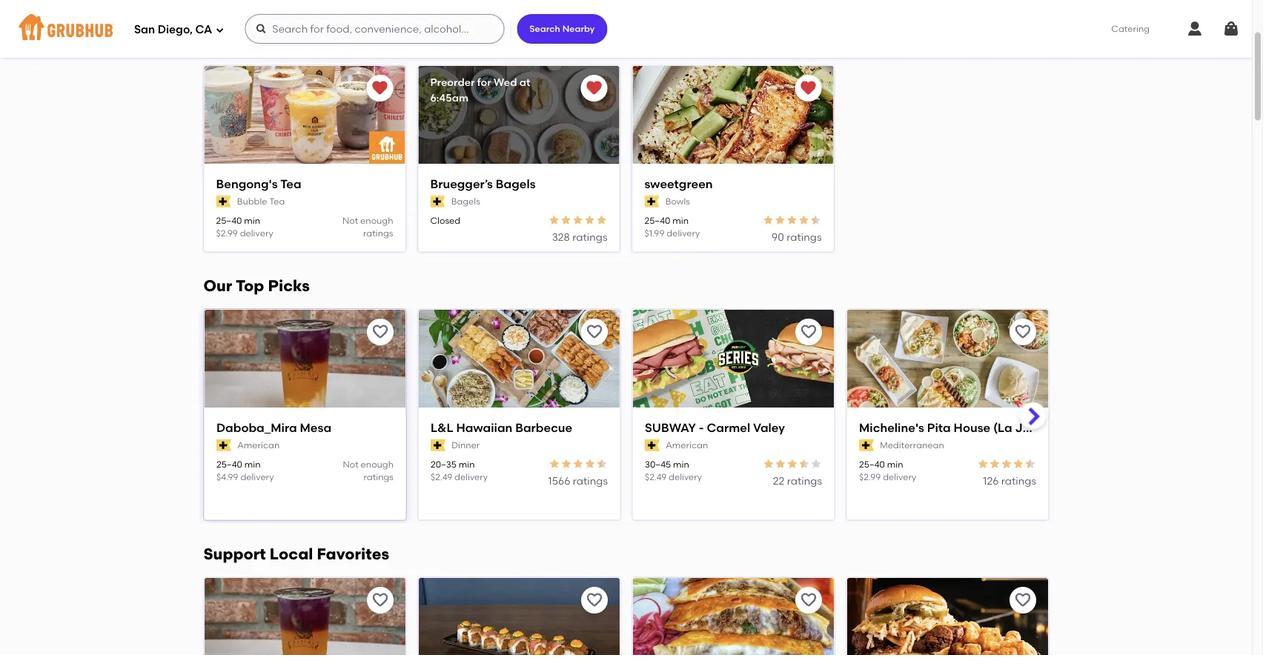 Task type: vqa. For each thing, say whether or not it's contained in the screenshot.
right $1.99 Delivery
no



Task type: describe. For each thing, give the bounding box(es) containing it.
save this restaurant image for l&l hawaiian barbecue logo
[[585, 323, 603, 341]]

$1.99
[[645, 228, 665, 239]]

save this restaurant image for micheline's pita house (la jolla) logo
[[1014, 323, 1032, 341]]

1 vertical spatial bagels
[[451, 196, 480, 207]]

subscription pass image for daboba_mira mesa
[[216, 440, 231, 452]]

sushi
[[437, 2, 459, 13]]

delivery for bengong's tea
[[240, 228, 273, 239]]

restaurants
[[256, 33, 351, 52]]

1 daboba_mira mesa logo image from the top
[[204, 310, 405, 409]]

delivery for micheline's pita house (la jolla)
[[883, 472, 916, 483]]

saved restaurant image
[[800, 79, 818, 97]]

at
[[520, 76, 531, 89]]

not for bengong's tea
[[343, 215, 358, 226]]

328
[[552, 231, 570, 243]]

save this restaurant button for 'subway - carmel valey logo'
[[795, 319, 822, 346]]

indian
[[577, 2, 604, 13]]

tea for bubble tea
[[269, 196, 285, 207]]

jolla)
[[1015, 421, 1049, 435]]

min for bengong's tea
[[244, 215, 260, 226]]

save this restaurant button for mike's red tacos logo
[[795, 587, 822, 614]]

bengong's tea logo image
[[204, 66, 405, 165]]

save this restaurant button for cross street chicken and beer logo
[[1010, 587, 1036, 614]]

2 horizontal spatial svg image
[[1223, 20, 1241, 38]]

25–40 for bengong's tea
[[216, 215, 242, 226]]

bengong's tea
[[216, 177, 302, 191]]

svg image
[[1186, 20, 1204, 38]]

mexican
[[359, 2, 395, 13]]

wed
[[494, 76, 517, 89]]

preorder for wed at 6:45am
[[430, 76, 531, 104]]

l&l hawaiian barbecue
[[430, 421, 572, 435]]

delivery for sweetgreen
[[667, 228, 700, 239]]

$2.99 for bengong's tea
[[216, 228, 238, 239]]

search nearby
[[530, 23, 595, 34]]

$2.49 for l&l hawaiian barbecue
[[430, 472, 452, 483]]

delivery for l&l hawaiian barbecue
[[454, 472, 488, 483]]

you
[[397, 33, 425, 52]]

bruegger's bagels link
[[430, 176, 608, 192]]

support local favorites
[[204, 545, 389, 564]]

126 ratings
[[983, 475, 1036, 487]]

barbecue
[[515, 421, 572, 435]]

our top picks
[[204, 277, 310, 295]]

subscription pass image for micheline's
[[859, 440, 874, 452]]

subscription pass image for bengong's
[[216, 196, 231, 208]]

Search for food, convenience, alcohol... search field
[[245, 14, 504, 44]]

hawaiian
[[456, 421, 512, 435]]

126
[[983, 475, 999, 487]]

subway
[[645, 421, 696, 435]]

25–40 for micheline's pita house (la jolla)
[[859, 459, 885, 470]]

search nearby button
[[517, 14, 608, 44]]

sweetgreen
[[645, 177, 713, 191]]

valey
[[753, 421, 785, 435]]

our
[[204, 277, 232, 295]]

subscription pass image for sweetgreen
[[645, 196, 660, 208]]

micheline's pita house (la jolla) logo image
[[847, 310, 1048, 409]]

min for daboba_mira mesa
[[244, 459, 260, 470]]

328 ratings
[[552, 231, 608, 243]]

micheline's pita house (la jolla)
[[859, 421, 1049, 435]]

3 saved restaurant button from the left
[[795, 75, 822, 102]]

(la
[[993, 421, 1012, 435]]

picks
[[268, 277, 310, 295]]

save this restaurant image
[[371, 592, 389, 609]]

bubble
[[237, 196, 267, 207]]

saved restaurant button for tea
[[367, 75, 393, 102]]

san
[[134, 23, 155, 36]]

closed
[[430, 215, 461, 226]]

ratings for l&l hawaiian barbecue
[[573, 475, 608, 487]]

not for daboba_mira mesa
[[343, 459, 358, 470]]

mediterranean
[[880, 440, 944, 451]]

micheline's
[[859, 421, 924, 435]]

25–40 for sweetgreen
[[645, 215, 671, 226]]

save this restaurant image for mike's red tacos logo
[[800, 592, 818, 609]]

daboba_mira mesa link
[[216, 420, 393, 436]]

bruegger's
[[430, 177, 493, 191]]

save this restaurant button for little sakana logo
[[581, 587, 608, 614]]

local
[[270, 545, 313, 564]]

daboba_mira
[[216, 421, 297, 435]]

25–40 min $1.99 delivery
[[645, 215, 700, 239]]

sweetgreen logo image
[[633, 66, 834, 165]]

mesa
[[300, 421, 331, 435]]

favorites
[[317, 545, 389, 564]]

25–40 min $2.99 delivery for micheline's
[[859, 459, 916, 483]]

1566
[[548, 475, 570, 487]]

0 horizontal spatial svg image
[[215, 26, 224, 34]]

20–35
[[430, 459, 456, 470]]

tea for bengong's tea
[[280, 177, 302, 191]]

save this restaurant image for 'subway - carmel valey logo'
[[800, 323, 818, 341]]

main navigation navigation
[[0, 0, 1252, 58]]

ca
[[195, 23, 212, 36]]

near
[[354, 33, 393, 52]]

1566 ratings
[[548, 475, 608, 487]]

for
[[477, 76, 491, 89]]

house
[[954, 421, 990, 435]]



Task type: locate. For each thing, give the bounding box(es) containing it.
0 vertical spatial not
[[343, 215, 358, 226]]

delivery down 30–45
[[669, 472, 702, 483]]

2 saved restaurant image from the left
[[585, 79, 603, 97]]

25–40 min $2.99 delivery down bubble
[[216, 215, 273, 239]]

1 horizontal spatial american
[[666, 440, 708, 451]]

american
[[237, 440, 279, 451], [666, 440, 708, 451]]

$2.49 inside the 30–45 min $2.49 delivery
[[645, 472, 666, 483]]

daboba_mira mesa
[[216, 421, 331, 435]]

preorder
[[430, 76, 475, 89]]

-
[[699, 421, 704, 435]]

30–45 min $2.49 delivery
[[645, 459, 702, 483]]

$2.49
[[430, 472, 452, 483], [645, 472, 666, 483]]

0 horizontal spatial $2.49
[[430, 472, 452, 483]]

mike's red tacos logo image
[[633, 578, 834, 655]]

1 horizontal spatial $2.49
[[645, 472, 666, 483]]

$2.99 for micheline's pita house (la jolla)
[[859, 472, 881, 483]]

tea up the bubble tea
[[280, 177, 302, 191]]

delivery inside the 30–45 min $2.49 delivery
[[669, 472, 702, 483]]

min for micheline's pita house (la jolla)
[[887, 459, 903, 470]]

save this restaurant button
[[367, 319, 393, 346], [581, 319, 608, 346], [795, 319, 822, 346], [1010, 319, 1036, 346], [367, 587, 393, 614], [581, 587, 608, 614], [795, 587, 822, 614], [1010, 587, 1036, 614]]

ratings for sweetgreen
[[787, 231, 822, 243]]

1 vertical spatial $2.99
[[859, 472, 881, 483]]

$2.99
[[216, 228, 238, 239], [859, 472, 881, 483]]

90
[[772, 231, 784, 243]]

1 horizontal spatial saved restaurant button
[[581, 75, 608, 102]]

2 horizontal spatial subscription pass image
[[859, 440, 874, 452]]

min inside 20–35 min $2.49 delivery
[[459, 459, 475, 470]]

not enough ratings
[[343, 215, 393, 239], [343, 459, 393, 483]]

1 horizontal spatial 25–40 min $2.99 delivery
[[859, 459, 916, 483]]

min for l&l hawaiian barbecue
[[459, 459, 475, 470]]

0 vertical spatial tea
[[280, 177, 302, 191]]

enough for l&l
[[360, 459, 393, 470]]

1 saved restaurant image from the left
[[371, 79, 389, 97]]

saved restaurant image for bruegger's bagels
[[585, 79, 603, 97]]

min down the daboba_mira
[[244, 459, 260, 470]]

22
[[773, 475, 784, 487]]

catering
[[1112, 23, 1150, 34]]

6:45am
[[430, 91, 469, 104]]

1 saved restaurant button from the left
[[367, 75, 393, 102]]

svg image right ca
[[215, 26, 224, 34]]

subscription pass image left bowls
[[645, 196, 660, 208]]

bubble tea
[[237, 196, 285, 207]]

0 horizontal spatial subscription pass image
[[216, 196, 231, 208]]

bruegger's bagels logo image
[[419, 66, 620, 165]]

l&l hawaiian barbecue logo image
[[419, 310, 620, 409]]

0 vertical spatial not enough ratings
[[343, 215, 393, 239]]

save this restaurant button for l&l hawaiian barbecue logo
[[581, 319, 608, 346]]

$2.99 down mediterranean
[[859, 472, 881, 483]]

25–40 inside 25–40 min $4.99 delivery
[[216, 459, 242, 470]]

american for daboba_mira
[[237, 440, 279, 451]]

delivery for subway - carmel valey
[[669, 472, 702, 483]]

little sakana logo image
[[419, 578, 620, 655]]

delivery right $4.99
[[240, 472, 274, 483]]

0 horizontal spatial american
[[237, 440, 279, 451]]

min inside the 30–45 min $2.49 delivery
[[673, 459, 689, 470]]

delivery
[[240, 228, 273, 239], [667, 228, 700, 239], [240, 472, 274, 483], [454, 472, 488, 483], [669, 472, 702, 483], [883, 472, 916, 483]]

saved restaurant button
[[367, 75, 393, 102], [581, 75, 608, 102], [795, 75, 822, 102]]

min inside 25–40 min $1.99 delivery
[[673, 215, 689, 226]]

delivery inside 20–35 min $2.49 delivery
[[454, 472, 488, 483]]

25–40 up $4.99
[[216, 459, 242, 470]]

$2.49 inside 20–35 min $2.49 delivery
[[430, 472, 452, 483]]

top
[[236, 277, 264, 295]]

daboba_mira mesa logo image down support local favorites
[[204, 578, 405, 655]]

bowls
[[666, 196, 690, 207]]

ratings for micheline's pita house (la jolla)
[[1001, 475, 1036, 487]]

$2.99 down bubble
[[216, 228, 238, 239]]

save this restaurant image
[[371, 323, 389, 341], [585, 323, 603, 341], [800, 323, 818, 341], [1014, 323, 1032, 341], [585, 592, 603, 609], [800, 592, 818, 609], [1014, 592, 1032, 609]]

subscription pass image for l&l hawaiian barbecue
[[430, 440, 445, 452]]

daboba_mira mesa logo image up daboba_mira mesa 'link'
[[204, 310, 405, 409]]

subscription pass image left bubble
[[216, 196, 231, 208]]

30–45
[[645, 459, 671, 470]]

25–40 up the $1.99
[[645, 215, 671, 226]]

not enough ratings for daboba_mira mesa
[[343, 459, 393, 483]]

2 $2.49 from the left
[[645, 472, 666, 483]]

subscription pass image
[[645, 196, 660, 208], [216, 440, 231, 452], [430, 440, 445, 452], [645, 440, 660, 452]]

1 $2.49 from the left
[[430, 472, 452, 483]]

1 not enough ratings from the top
[[343, 215, 393, 239]]

delivery down the bubble tea
[[240, 228, 273, 239]]

1 vertical spatial enough
[[360, 459, 393, 470]]

not down bengong's tea link
[[343, 215, 358, 226]]

25–40 min $4.99 delivery
[[216, 459, 274, 483]]

min inside 25–40 min $4.99 delivery
[[244, 459, 260, 470]]

daboba_mira mesa logo image
[[204, 310, 405, 409], [204, 578, 405, 655]]

subway - carmel valey logo image
[[633, 310, 834, 409]]

subscription pass image for subway - carmel valey
[[645, 440, 660, 452]]

min down bubble
[[244, 215, 260, 226]]

25–40 min $2.99 delivery down mediterranean
[[859, 459, 916, 483]]

0 vertical spatial 25–40 min $2.99 delivery
[[216, 215, 273, 239]]

diego,
[[158, 23, 193, 36]]

2 horizontal spatial saved restaurant button
[[795, 75, 822, 102]]

min for subway - carmel valey
[[673, 459, 689, 470]]

$2.49 down 20–35
[[430, 472, 452, 483]]

saved restaurants near you
[[204, 33, 425, 52]]

delivery for daboba_mira mesa
[[240, 472, 274, 483]]

subscription pass image
[[216, 196, 231, 208], [430, 196, 445, 208], [859, 440, 874, 452]]

$4.99
[[216, 472, 238, 483]]

l&l hawaiian barbecue link
[[430, 420, 608, 436]]

saved restaurant image down near
[[371, 79, 389, 97]]

0 horizontal spatial saved restaurant image
[[371, 79, 389, 97]]

carmel
[[707, 421, 750, 435]]

bagels down bruegger's
[[451, 196, 480, 207]]

enough left closed
[[360, 215, 393, 226]]

delivery down 20–35
[[454, 472, 488, 483]]

2 daboba_mira mesa logo image from the top
[[204, 578, 405, 655]]

2 not from the top
[[343, 459, 358, 470]]

bengong's
[[216, 177, 278, 191]]

saved restaurant image down nearby
[[585, 79, 603, 97]]

saved restaurant image for bengong's tea
[[371, 79, 389, 97]]

1 vertical spatial 25–40 min $2.99 delivery
[[859, 459, 916, 483]]

1 not from the top
[[343, 215, 358, 226]]

tea
[[280, 177, 302, 191], [269, 196, 285, 207]]

subscription pass image for bruegger's
[[430, 196, 445, 208]]

1 vertical spatial not
[[343, 459, 358, 470]]

bagels right bruegger's
[[496, 177, 536, 191]]

healthy
[[503, 2, 536, 13]]

0 horizontal spatial 25–40 min $2.99 delivery
[[216, 215, 273, 239]]

saved restaurant button for bagels
[[581, 75, 608, 102]]

not enough ratings for bengong's tea
[[343, 215, 393, 239]]

pita
[[927, 421, 951, 435]]

subscription pass image down micheline's
[[859, 440, 874, 452]]

1 american from the left
[[237, 440, 279, 451]]

0 horizontal spatial saved restaurant button
[[367, 75, 393, 102]]

american down -
[[666, 440, 708, 451]]

not
[[343, 215, 358, 226], [343, 459, 358, 470]]

1 vertical spatial daboba_mira mesa logo image
[[204, 578, 405, 655]]

catering button
[[1101, 12, 1160, 46]]

bruegger's bagels
[[430, 177, 536, 191]]

2 not enough ratings from the top
[[343, 459, 393, 483]]

2 enough from the top
[[360, 459, 393, 470]]

25–40 down bubble
[[216, 215, 242, 226]]

tea right bubble
[[269, 196, 285, 207]]

delivery inside 25–40 min $4.99 delivery
[[240, 472, 274, 483]]

90 ratings
[[772, 231, 822, 243]]

american for subway
[[666, 440, 708, 451]]

subscription pass image up $4.99
[[216, 440, 231, 452]]

min
[[244, 215, 260, 226], [673, 215, 689, 226], [244, 459, 260, 470], [459, 459, 475, 470], [673, 459, 689, 470], [887, 459, 903, 470]]

1 horizontal spatial svg image
[[255, 23, 267, 35]]

save this restaurant button for micheline's pita house (la jolla) logo
[[1010, 319, 1036, 346]]

san diego, ca
[[134, 23, 212, 36]]

enough
[[360, 215, 393, 226], [360, 459, 393, 470]]

25–40 min $2.99 delivery for bengong's
[[216, 215, 273, 239]]

25–40 inside 25–40 min $1.99 delivery
[[645, 215, 671, 226]]

support
[[204, 545, 266, 564]]

save this restaurant image for 2nd daboba_mira mesa logo from the bottom of the page
[[371, 323, 389, 341]]

0 horizontal spatial bagels
[[451, 196, 480, 207]]

25–40 min $2.99 delivery
[[216, 215, 273, 239], [859, 459, 916, 483]]

dinner
[[451, 440, 480, 451]]

1 horizontal spatial subscription pass image
[[430, 196, 445, 208]]

2 american from the left
[[666, 440, 708, 451]]

not down daboba_mira mesa 'link'
[[343, 459, 358, 470]]

min down bowls
[[673, 215, 689, 226]]

0 vertical spatial bagels
[[496, 177, 536, 191]]

22 ratings
[[773, 475, 822, 487]]

$2.49 for subway - carmel valey
[[645, 472, 666, 483]]

chinese
[[288, 2, 323, 13]]

saved
[[204, 33, 252, 52]]

1 vertical spatial tea
[[269, 196, 285, 207]]

cross street chicken and beer logo image
[[847, 578, 1048, 655]]

ratings for bruegger's bagels
[[573, 231, 608, 243]]

delivery right the $1.99
[[667, 228, 700, 239]]

bengong's tea link
[[216, 176, 393, 192]]

subscription pass image up closed
[[430, 196, 445, 208]]

nearby
[[563, 23, 595, 34]]

subscription pass image down l&l
[[430, 440, 445, 452]]

0 vertical spatial enough
[[360, 215, 393, 226]]

american down the daboba_mira
[[237, 440, 279, 451]]

1 horizontal spatial bagels
[[496, 177, 536, 191]]

l&l
[[430, 421, 453, 435]]

delivery inside 25–40 min $1.99 delivery
[[667, 228, 700, 239]]

25–40
[[216, 215, 242, 226], [645, 215, 671, 226], [216, 459, 242, 470], [859, 459, 885, 470]]

saved restaurant image
[[371, 79, 389, 97], [585, 79, 603, 97]]

2 saved restaurant button from the left
[[581, 75, 608, 102]]

0 vertical spatial daboba_mira mesa logo image
[[204, 310, 405, 409]]

min right 30–45
[[673, 459, 689, 470]]

min for sweetgreen
[[673, 215, 689, 226]]

subway - carmel valey
[[645, 421, 785, 435]]

ratings
[[363, 228, 393, 239], [573, 231, 608, 243], [787, 231, 822, 243], [363, 472, 393, 483], [573, 475, 608, 487], [787, 475, 822, 487], [1001, 475, 1036, 487]]

min down "dinner"
[[459, 459, 475, 470]]

subway - carmel valey link
[[645, 420, 822, 436]]

1 horizontal spatial $2.99
[[859, 472, 881, 483]]

0 vertical spatial $2.99
[[216, 228, 238, 239]]

micheline's pita house (la jolla) link
[[859, 420, 1049, 436]]

search
[[530, 23, 560, 34]]

25–40 down micheline's
[[859, 459, 885, 470]]

svg image
[[1223, 20, 1241, 38], [255, 23, 267, 35], [215, 26, 224, 34]]

20–35 min $2.49 delivery
[[430, 459, 488, 483]]

enough left 20–35
[[360, 459, 393, 470]]

min down mediterranean
[[887, 459, 903, 470]]

save this restaurant image for cross street chicken and beer logo
[[1014, 592, 1032, 609]]

subscription pass image up 30–45
[[645, 440, 660, 452]]

bagels
[[496, 177, 536, 191], [451, 196, 480, 207]]

ratings for subway - carmel valey
[[787, 475, 822, 487]]

svg image right saved
[[255, 23, 267, 35]]

delivery down mediterranean
[[883, 472, 916, 483]]

save this restaurant image for little sakana logo
[[585, 592, 603, 609]]

1 horizontal spatial saved restaurant image
[[585, 79, 603, 97]]

1 vertical spatial not enough ratings
[[343, 459, 393, 483]]

svg image right svg icon at the right top
[[1223, 20, 1241, 38]]

1 enough from the top
[[360, 215, 393, 226]]

enough for bruegger's
[[360, 215, 393, 226]]

sweetgreen link
[[645, 176, 822, 192]]

25–40 for daboba_mira mesa
[[216, 459, 242, 470]]

star icon image
[[548, 214, 560, 226], [560, 214, 572, 226], [572, 214, 584, 226], [584, 214, 596, 226], [596, 214, 608, 226], [763, 214, 774, 226], [774, 214, 786, 226], [786, 214, 798, 226], [798, 214, 810, 226], [810, 214, 822, 226], [810, 214, 822, 226], [548, 458, 560, 470], [560, 458, 572, 470], [572, 458, 584, 470], [584, 458, 596, 470], [596, 458, 608, 470], [596, 458, 608, 470], [763, 458, 774, 470], [774, 458, 786, 470], [786, 458, 798, 470], [798, 458, 810, 470], [798, 458, 810, 470], [810, 458, 822, 470], [977, 458, 989, 470], [989, 458, 1001, 470], [1001, 458, 1013, 470], [1013, 458, 1024, 470], [1024, 458, 1036, 470], [1024, 458, 1036, 470]]

$2.49 down 30–45
[[645, 472, 666, 483]]

0 horizontal spatial $2.99
[[216, 228, 238, 239]]



